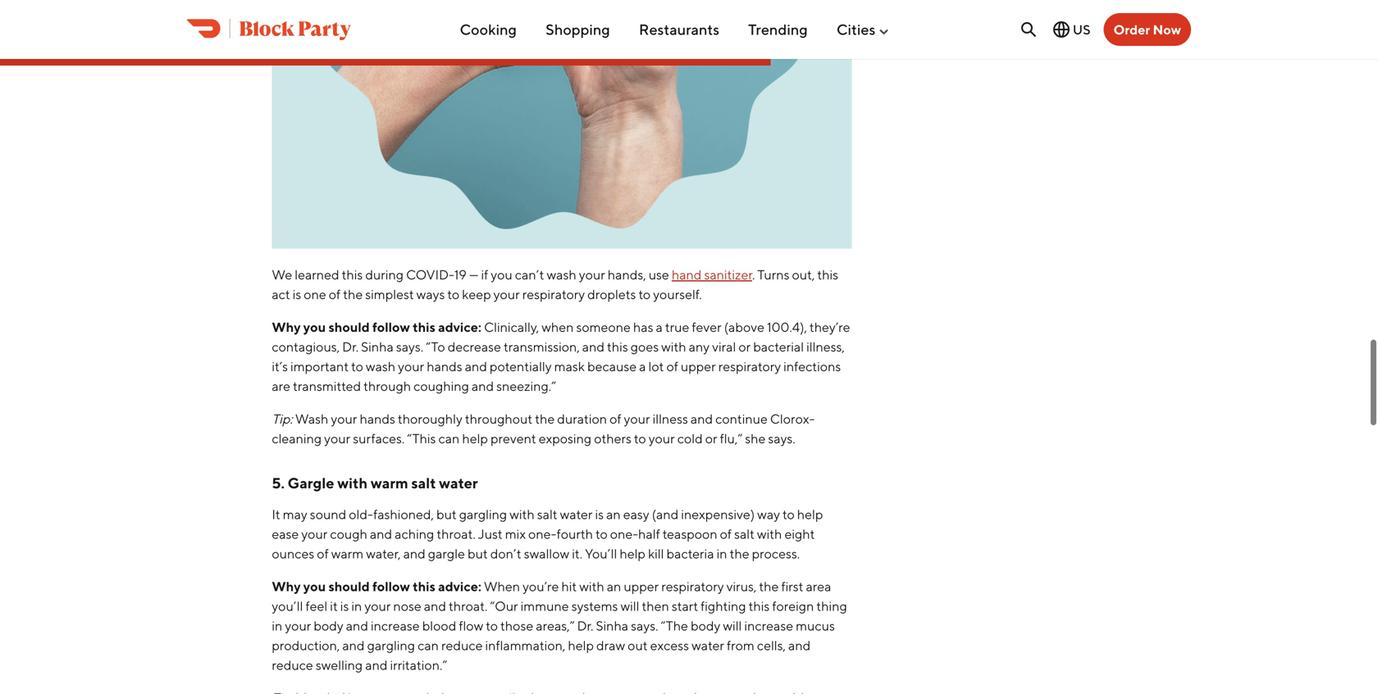 Task type: locate. For each thing, give the bounding box(es) containing it.
are
[[272, 379, 290, 394]]

when
[[542, 320, 574, 335]]

0 horizontal spatial one-
[[528, 527, 557, 542]]

0 horizontal spatial upper
[[624, 579, 659, 595]]

1 vertical spatial but
[[468, 547, 488, 562]]

this up because
[[607, 339, 628, 355]]

0 vertical spatial water
[[439, 475, 478, 492]]

of right lot
[[667, 359, 678, 374]]

mask
[[554, 359, 585, 374]]

1 vertical spatial respiratory
[[718, 359, 781, 374]]

0 horizontal spatial water
[[439, 475, 478, 492]]

1 horizontal spatial dr.
[[577, 619, 593, 634]]

1 vertical spatial gargling
[[367, 638, 415, 654]]

0 horizontal spatial salt
[[411, 475, 436, 492]]

thoroughly
[[398, 411, 463, 427]]

"this
[[407, 431, 436, 447]]

2 vertical spatial water
[[692, 638, 724, 654]]

1 vertical spatial a
[[639, 359, 646, 374]]

you right if
[[491, 267, 513, 283]]

wash inside "clinically, when someone has a true fever (above 100.4), they're contagious, dr. sinha says. "to decrease transmission, and this goes with any viral or bacterial illness, it's important to wash your hands and potentially mask because a lot of upper respiratory infections are transmitted through coughing and sneezing.""
[[366, 359, 396, 374]]

1 vertical spatial water
[[560, 507, 593, 523]]

why you should follow this advice: for it
[[272, 579, 481, 595]]

an
[[606, 507, 621, 523], [607, 579, 621, 595]]

sinha
[[361, 339, 394, 355], [596, 619, 629, 634]]

bacterial
[[753, 339, 804, 355]]

0 horizontal spatial warm
[[331, 547, 364, 562]]

0 vertical spatial wash
[[547, 267, 576, 283]]

a right has
[[656, 320, 663, 335]]

1 should from the top
[[329, 320, 370, 335]]

0 horizontal spatial is
[[293, 287, 301, 302]]

2 should from the top
[[329, 579, 370, 595]]

0 horizontal spatial dr.
[[342, 339, 359, 355]]

salt down inexpensive)
[[734, 527, 755, 542]]

1 horizontal spatial salt
[[537, 507, 558, 523]]

0 vertical spatial respiratory
[[522, 287, 585, 302]]

this down virus,
[[749, 599, 770, 615]]

to up transmitted
[[351, 359, 363, 374]]

your up production,
[[285, 619, 311, 634]]

with down 'true'
[[661, 339, 686, 355]]

out
[[628, 638, 648, 654]]

we
[[272, 267, 292, 283]]

others
[[594, 431, 632, 447]]

follow up 'nose'
[[372, 579, 410, 595]]

1 vertical spatial throat.
[[449, 599, 488, 615]]

restaurants
[[639, 21, 720, 38]]

1 vertical spatial why
[[272, 579, 301, 595]]

is
[[293, 287, 301, 302], [595, 507, 604, 523], [340, 599, 349, 615]]

2 vertical spatial salt
[[734, 527, 755, 542]]

0 vertical spatial an
[[606, 507, 621, 523]]

2 why you should follow this advice: from the top
[[272, 579, 481, 595]]

us
[[1073, 22, 1091, 37]]

0 horizontal spatial gargling
[[367, 638, 415, 654]]

globe line image
[[1052, 20, 1071, 39]]

1 one- from the left
[[528, 527, 557, 542]]

should
[[329, 320, 370, 335], [329, 579, 370, 595]]

in inside it may sound old-fashioned, but gargling with salt water is an easy (and inexpensive) way to help ease your cough and aching throat. just mix one-fourth to one-half teaspoon of salt with eight ounces of warm water, and gargle but don't swallow it. you'll help kill bacteria in the process.
[[717, 547, 727, 562]]

why you should follow this advice: down water,
[[272, 579, 481, 595]]

hands up surfaces.
[[360, 411, 395, 427]]

. turns out, this act is one of the simplest ways to keep your respiratory droplets to yourself.
[[272, 267, 839, 302]]

reduce down flow in the left of the page
[[441, 638, 483, 654]]

0 horizontal spatial or
[[705, 431, 717, 447]]

1 horizontal spatial will
[[723, 619, 742, 634]]

1 an from the top
[[606, 507, 621, 523]]

warm down 'cough'
[[331, 547, 364, 562]]

one- down easy
[[610, 527, 638, 542]]

in down you'll
[[272, 619, 282, 634]]

upper inside when you're hit with an upper respiratory virus, the first area you'll feel it is in your nose and throat. "our immune systems will then start fighting this foreign thing in your body and increase blood flow to those areas," dr. sinha says. "the body will increase mucus production, and gargling can reduce inflammation, help draw out excess water from cells, and reduce swelling and irritation."
[[624, 579, 659, 595]]

will left then
[[621, 599, 640, 615]]

gargling up 'irritation."'
[[367, 638, 415, 654]]

1 vertical spatial hands
[[360, 411, 395, 427]]

this inside when you're hit with an upper respiratory virus, the first area you'll feel it is in your nose and throat. "our immune systems will then start fighting this foreign thing in your body and increase blood flow to those areas," dr. sinha says. "the body will increase mucus production, and gargling can reduce inflammation, help draw out excess water from cells, and reduce swelling and irritation."
[[749, 599, 770, 615]]

or inside wash your hands thoroughly throughout the duration of your illness and continue clorox- cleaning your surfaces. "this can help prevent exposing others to your cold or flu," she says.
[[705, 431, 717, 447]]

0 vertical spatial reduce
[[441, 638, 483, 654]]

half
[[638, 527, 660, 542]]

1 vertical spatial warm
[[331, 547, 364, 562]]

upper down any
[[681, 359, 716, 374]]

learned
[[295, 267, 339, 283]]

1 vertical spatial follow
[[372, 579, 410, 595]]

2 vertical spatial is
[[340, 599, 349, 615]]

throat. inside when you're hit with an upper respiratory virus, the first area you'll feel it is in your nose and throat. "our immune systems will then start fighting this foreign thing in your body and increase blood flow to those areas," dr. sinha says. "the body will increase mucus production, and gargling can reduce inflammation, help draw out excess water from cells, and reduce swelling and irritation."
[[449, 599, 488, 615]]

2 vertical spatial says.
[[631, 619, 658, 634]]

says. down the "clorox-" at the bottom right of the page
[[768, 431, 796, 447]]

0 vertical spatial can
[[438, 431, 460, 447]]

to right others on the bottom of the page
[[634, 431, 646, 447]]

or down (above
[[739, 339, 751, 355]]

0 vertical spatial salt
[[411, 475, 436, 492]]

0 vertical spatial follow
[[372, 320, 410, 335]]

salt up fashioned,
[[411, 475, 436, 492]]

this
[[342, 267, 363, 283], [817, 267, 839, 283], [413, 320, 436, 335], [607, 339, 628, 355], [413, 579, 436, 595], [749, 599, 770, 615]]

1 vertical spatial salt
[[537, 507, 558, 523]]

the inside . turns out, this act is one of the simplest ways to keep your respiratory droplets to yourself.
[[343, 287, 363, 302]]

respiratory down the can't
[[522, 287, 585, 302]]

0 vertical spatial should
[[329, 320, 370, 335]]

sound
[[310, 507, 346, 523]]

advice:
[[438, 320, 481, 335], [438, 579, 481, 595]]

0 horizontal spatial sinha
[[361, 339, 394, 355]]

increase up cells,
[[744, 619, 793, 634]]

is left easy
[[595, 507, 604, 523]]

is right act
[[293, 287, 301, 302]]

eight
[[785, 527, 815, 542]]

"to
[[426, 339, 445, 355]]

respiratory down viral
[[718, 359, 781, 374]]

dr. up the important
[[342, 339, 359, 355]]

should for feel
[[329, 579, 370, 595]]

says. inside when you're hit with an upper respiratory virus, the first area you'll feel it is in your nose and throat. "our immune systems will then start fighting this foreign thing in your body and increase blood flow to those areas," dr. sinha says. "the body will increase mucus production, and gargling can reduce inflammation, help draw out excess water from cells, and reduce swelling and irritation."
[[631, 619, 658, 634]]

why you should follow this advice: for says.
[[272, 320, 484, 335]]

an up systems
[[607, 579, 621, 595]]

wash up through at left
[[366, 359, 396, 374]]

hands inside "clinically, when someone has a true fever (above 100.4), they're contagious, dr. sinha says. "to decrease transmission, and this goes with any viral or bacterial illness, it's important to wash your hands and potentially mask because a lot of upper respiratory infections are transmitted through coughing and sneezing.""
[[427, 359, 462, 374]]

2 advice: from the top
[[438, 579, 481, 595]]

sinha up "draw"
[[596, 619, 629, 634]]

upper up then
[[624, 579, 659, 595]]

of
[[329, 287, 341, 302], [667, 359, 678, 374], [610, 411, 621, 427], [720, 527, 732, 542], [317, 547, 329, 562]]

respiratory up start
[[661, 579, 724, 595]]

0 vertical spatial hands
[[427, 359, 462, 374]]

1 vertical spatial sinha
[[596, 619, 629, 634]]

2 one- from the left
[[610, 527, 638, 542]]

0 vertical spatial says.
[[396, 339, 423, 355]]

and inside wash your hands thoroughly throughout the duration of your illness and continue clorox- cleaning your surfaces. "this can help prevent exposing others to your cold or flu," she says.
[[691, 411, 713, 427]]

throat. up flow in the left of the page
[[449, 599, 488, 615]]

sanitizer
[[704, 267, 752, 283]]

any
[[689, 339, 710, 355]]

hands up coughing
[[427, 359, 462, 374]]

throat. inside it may sound old-fashioned, but gargling with salt water is an easy (and inexpensive) way to help ease your cough and aching throat. just mix one-fourth to one-half teaspoon of salt with eight ounces of warm water, and gargle but don't swallow it. you'll help kill bacteria in the process.
[[437, 527, 476, 542]]

1 horizontal spatial is
[[340, 599, 349, 615]]

but
[[436, 507, 457, 523], [468, 547, 488, 562]]

0 vertical spatial a
[[656, 320, 663, 335]]

1 vertical spatial you
[[303, 320, 326, 335]]

1 horizontal spatial reduce
[[441, 638, 483, 654]]

0 vertical spatial or
[[739, 339, 751, 355]]

2 vertical spatial you
[[303, 579, 326, 595]]

2 vertical spatial respiratory
[[661, 579, 724, 595]]

help inside when you're hit with an upper respiratory virus, the first area you'll feel it is in your nose and throat. "our immune systems will then start fighting this foreign thing in your body and increase blood flow to those areas," dr. sinha says. "the body will increase mucus production, and gargling can reduce inflammation, help draw out excess water from cells, and reduce swelling and irritation."
[[568, 638, 594, 654]]

1 vertical spatial dr.
[[577, 619, 593, 634]]

it
[[330, 599, 338, 615]]

first
[[781, 579, 804, 595]]

1 advice: from the top
[[438, 320, 481, 335]]

water left 'from'
[[692, 638, 724, 654]]

2 horizontal spatial is
[[595, 507, 604, 523]]

can inside when you're hit with an upper respiratory virus, the first area you'll feel it is in your nose and throat. "our immune systems will then start fighting this foreign thing in your body and increase blood flow to those areas," dr. sinha says. "the body will increase mucus production, and gargling can reduce inflammation, help draw out excess water from cells, and reduce swelling and irritation."
[[418, 638, 439, 654]]

should up contagious,
[[329, 320, 370, 335]]

1 horizontal spatial water
[[560, 507, 593, 523]]

ounces
[[272, 547, 314, 562]]

1 horizontal spatial upper
[[681, 359, 716, 374]]

advice: up decrease
[[438, 320, 481, 335]]

clinically, when someone has a true fever (above 100.4), they're contagious, dr. sinha says. "to decrease transmission, and this goes with any viral or bacterial illness, it's important to wash your hands and potentially mask because a lot of upper respiratory infections are transmitted through coughing and sneezing."
[[272, 320, 850, 394]]

0 vertical spatial why you should follow this advice:
[[272, 320, 484, 335]]

advice: down the gargle at the bottom of the page
[[438, 579, 481, 595]]

water down thoroughly on the bottom
[[439, 475, 478, 492]]

0 horizontal spatial a
[[639, 359, 646, 374]]

will up 'from'
[[723, 619, 742, 634]]

gargling up just
[[459, 507, 507, 523]]

illness
[[653, 411, 688, 427]]

1 vertical spatial is
[[595, 507, 604, 523]]

the left first
[[759, 579, 779, 595]]

0 vertical spatial will
[[621, 599, 640, 615]]

0 vertical spatial in
[[717, 547, 727, 562]]

why you should follow this advice: down simplest
[[272, 320, 484, 335]]

you up feel
[[303, 579, 326, 595]]

can down thoroughly on the bottom
[[438, 431, 460, 447]]

1 horizontal spatial gargling
[[459, 507, 507, 523]]

throat. up the gargle at the bottom of the page
[[437, 527, 476, 542]]

should for sinha
[[329, 320, 370, 335]]

nose
[[393, 599, 421, 615]]

in right bacteria
[[717, 547, 727, 562]]

0 vertical spatial why
[[272, 320, 301, 335]]

wash right the can't
[[547, 267, 576, 283]]

your down sound
[[301, 527, 328, 542]]

why up contagious,
[[272, 320, 301, 335]]

says. up the out on the bottom left of the page
[[631, 619, 658, 634]]

throat.
[[437, 527, 476, 542], [449, 599, 488, 615]]

with up systems
[[579, 579, 604, 595]]

respiratory
[[522, 287, 585, 302], [718, 359, 781, 374], [661, 579, 724, 595]]

tip:
[[272, 411, 293, 427]]

follow
[[372, 320, 410, 335], [372, 579, 410, 595]]

0 vertical spatial throat.
[[437, 527, 476, 542]]

0 horizontal spatial body
[[314, 619, 344, 634]]

dr.
[[342, 339, 359, 355], [577, 619, 593, 634]]

1 horizontal spatial one-
[[610, 527, 638, 542]]

1 horizontal spatial says.
[[631, 619, 658, 634]]

0 vertical spatial upper
[[681, 359, 716, 374]]

2 an from the top
[[607, 579, 621, 595]]

salt
[[411, 475, 436, 492], [537, 507, 558, 523], [734, 527, 755, 542]]

one- up swallow at the left of the page
[[528, 527, 557, 542]]

respiratory inside . turns out, this act is one of the simplest ways to keep your respiratory droplets to yourself.
[[522, 287, 585, 302]]

0 vertical spatial advice:
[[438, 320, 481, 335]]

the up virus,
[[730, 547, 749, 562]]

2 horizontal spatial says.
[[768, 431, 796, 447]]

1 vertical spatial an
[[607, 579, 621, 595]]

in right 'it' on the left of page
[[351, 599, 362, 615]]

the left simplest
[[343, 287, 363, 302]]

shopping link
[[546, 14, 610, 45]]

respiratory inside when you're hit with an upper respiratory virus, the first area you'll feel it is in your nose and throat. "our immune systems will then start fighting this foreign thing in your body and increase blood flow to those areas," dr. sinha says. "the body will increase mucus production, and gargling can reduce inflammation, help draw out excess water from cells, and reduce swelling and irritation."
[[661, 579, 724, 595]]

kill
[[648, 547, 664, 562]]

1 vertical spatial can
[[418, 638, 439, 654]]

1 vertical spatial advice:
[[438, 579, 481, 595]]

0 horizontal spatial says.
[[396, 339, 423, 355]]

is right 'it' on the left of page
[[340, 599, 349, 615]]

this inside . turns out, this act is one of the simplest ways to keep your respiratory droplets to yourself.
[[817, 267, 839, 283]]

1 vertical spatial wash
[[366, 359, 396, 374]]

1 vertical spatial says.
[[768, 431, 796, 447]]

help down throughout
[[462, 431, 488, 447]]

0 horizontal spatial wash
[[366, 359, 396, 374]]

(above
[[724, 320, 765, 335]]

0 vertical spatial warm
[[371, 475, 408, 492]]

reduce down production,
[[272, 658, 313, 674]]

0 horizontal spatial increase
[[371, 619, 420, 634]]

salt up fourth
[[537, 507, 558, 523]]

the inside when you're hit with an upper respiratory virus, the first area you'll feel it is in your nose and throat. "our immune systems will then start fighting this foreign thing in your body and increase blood flow to those areas," dr. sinha says. "the body will increase mucus production, and gargling can reduce inflammation, help draw out excess water from cells, and reduce swelling and irritation."
[[759, 579, 779, 595]]

when
[[484, 579, 520, 595]]

says. left "to
[[396, 339, 423, 355]]

your inside it may sound old-fashioned, but gargling with salt water is an easy (and inexpensive) way to help ease your cough and aching throat. just mix one-fourth to one-half teaspoon of salt with eight ounces of warm water, and gargle but don't swallow it. you'll help kill bacteria in the process.
[[301, 527, 328, 542]]

2 horizontal spatial water
[[692, 638, 724, 654]]

cooking
[[460, 21, 517, 38]]

an left easy
[[606, 507, 621, 523]]

1 vertical spatial in
[[351, 599, 362, 615]]

0 vertical spatial but
[[436, 507, 457, 523]]

1 why from the top
[[272, 320, 301, 335]]

1 vertical spatial should
[[329, 579, 370, 595]]

clinically,
[[484, 320, 539, 335]]

dr. down systems
[[577, 619, 593, 634]]

1 vertical spatial upper
[[624, 579, 659, 595]]

1 horizontal spatial sinha
[[596, 619, 629, 634]]

is inside . turns out, this act is one of the simplest ways to keep your respiratory droplets to yourself.
[[293, 287, 301, 302]]

your down we learned this during covid-19 — if you can't wash your hands, use hand sanitizer
[[494, 287, 520, 302]]

0 horizontal spatial hands
[[360, 411, 395, 427]]

0 horizontal spatial reduce
[[272, 658, 313, 674]]

1 vertical spatial will
[[723, 619, 742, 634]]

of inside "clinically, when someone has a true fever (above 100.4), they're contagious, dr. sinha says. "to decrease transmission, and this goes with any viral or bacterial illness, it's important to wash your hands and potentially mask because a lot of upper respiratory infections are transmitted through coughing and sneezing.""
[[667, 359, 678, 374]]

body down fighting
[[691, 619, 721, 634]]

systems
[[572, 599, 618, 615]]

but up the gargle at the bottom of the page
[[436, 507, 457, 523]]

body down 'it' on the left of page
[[314, 619, 344, 634]]

can up 'irritation."'
[[418, 638, 439, 654]]

hand sanitizer link
[[672, 267, 752, 283]]

1 increase from the left
[[371, 619, 420, 634]]

2 follow from the top
[[372, 579, 410, 595]]

may
[[283, 507, 307, 523]]

to inside "clinically, when someone has a true fever (above 100.4), they're contagious, dr. sinha says. "to decrease transmission, and this goes with any viral or bacterial illness, it's important to wash your hands and potentially mask because a lot of upper respiratory infections are transmitted through coughing and sneezing.""
[[351, 359, 363, 374]]

why up you'll
[[272, 579, 301, 595]]

upper inside "clinically, when someone has a true fever (above 100.4), they're contagious, dr. sinha says. "to decrease transmission, and this goes with any viral or bacterial illness, it's important to wash your hands and potentially mask because a lot of upper respiratory infections are transmitted through coughing and sneezing.""
[[681, 359, 716, 374]]

teaspoon
[[663, 527, 718, 542]]

with
[[661, 339, 686, 355], [337, 475, 368, 492], [510, 507, 535, 523], [757, 527, 782, 542], [579, 579, 604, 595]]

why for clinically, when someone has a true fever (above 100.4), they're contagious, dr. sinha says. "to decrease transmission, and this goes with any viral or bacterial illness, it's important to wash your hands and potentially mask because a lot of upper respiratory infections are transmitted through coughing and sneezing."
[[272, 320, 301, 335]]

2 horizontal spatial salt
[[734, 527, 755, 542]]

1 why you should follow this advice: from the top
[[272, 320, 484, 335]]

0 vertical spatial sinha
[[361, 339, 394, 355]]

with inside when you're hit with an upper respiratory virus, the first area you'll feel it is in your nose and throat. "our immune systems will then start fighting this foreign thing in your body and increase blood flow to those areas," dr. sinha says. "the body will increase mucus production, and gargling can reduce inflammation, help draw out excess water from cells, and reduce swelling and irritation."
[[579, 579, 604, 595]]

2 why from the top
[[272, 579, 301, 595]]

to inside when you're hit with an upper respiratory virus, the first area you'll feel it is in your nose and throat. "our immune systems will then start fighting this foreign thing in your body and increase blood flow to those areas," dr. sinha says. "the body will increase mucus production, and gargling can reduce inflammation, help draw out excess water from cells, and reduce swelling and irritation."
[[486, 619, 498, 634]]

your inside "clinically, when someone has a true fever (above 100.4), they're contagious, dr. sinha says. "to decrease transmission, and this goes with any viral or bacterial illness, it's important to wash your hands and potentially mask because a lot of upper respiratory infections are transmitted through coughing and sneezing.""
[[398, 359, 424, 374]]

prevent
[[491, 431, 536, 447]]

water
[[439, 475, 478, 492], [560, 507, 593, 523], [692, 638, 724, 654]]

start
[[672, 599, 698, 615]]

the up exposing
[[535, 411, 555, 427]]

0 vertical spatial dr.
[[342, 339, 359, 355]]

you'll
[[585, 547, 617, 562]]

with up mix
[[510, 507, 535, 523]]

gargling
[[459, 507, 507, 523], [367, 638, 415, 654]]

you
[[491, 267, 513, 283], [303, 320, 326, 335], [303, 579, 326, 595]]

dr. inside when you're hit with an upper respiratory virus, the first area you'll feel it is in your nose and throat. "our immune systems will then start fighting this foreign thing in your body and increase blood flow to those areas," dr. sinha says. "the body will increase mucus production, and gargling can reduce inflammation, help draw out excess water from cells, and reduce swelling and irritation."
[[577, 619, 593, 634]]

your up others on the bottom of the page
[[624, 411, 650, 427]]

0 horizontal spatial but
[[436, 507, 457, 523]]

cooking link
[[460, 14, 517, 45]]

trending link
[[748, 14, 808, 45]]

1 vertical spatial why you should follow this advice:
[[272, 579, 481, 595]]

your down wash at left
[[324, 431, 350, 447]]

warm up fashioned,
[[371, 475, 408, 492]]

respiratory inside "clinically, when someone has a true fever (above 100.4), they're contagious, dr. sinha says. "to decrease transmission, and this goes with any viral or bacterial illness, it's important to wash your hands and potentially mask because a lot of upper respiratory infections are transmitted through coughing and sneezing.""
[[718, 359, 781, 374]]

draw
[[596, 638, 625, 654]]

you up contagious,
[[303, 320, 326, 335]]

to up you'll
[[596, 527, 608, 542]]

or left flu,"
[[705, 431, 717, 447]]

but down just
[[468, 547, 488, 562]]

fourth
[[557, 527, 593, 542]]

cxblog dd sicktips washhands image
[[272, 0, 852, 249]]

should up 'it' on the left of page
[[329, 579, 370, 595]]

the inside it may sound old-fashioned, but gargling with salt water is an easy (and inexpensive) way to help ease your cough and aching throat. just mix one-fourth to one-half teaspoon of salt with eight ounces of warm water, and gargle but don't swallow it. you'll help kill bacteria in the process.
[[730, 547, 749, 562]]

irritation."
[[390, 658, 447, 674]]

easy
[[623, 507, 649, 523]]

of up others on the bottom of the page
[[610, 411, 621, 427]]

says. inside wash your hands thoroughly throughout the duration of your illness and continue clorox- cleaning your surfaces. "this can help prevent exposing others to your cold or flu," she says.
[[768, 431, 796, 447]]

droplets
[[588, 287, 636, 302]]

your up droplets
[[579, 267, 605, 283]]

1 horizontal spatial but
[[468, 547, 488, 562]]

follow down simplest
[[372, 320, 410, 335]]

covid-
[[406, 267, 454, 283]]

water up fourth
[[560, 507, 593, 523]]

water,
[[366, 547, 401, 562]]

will
[[621, 599, 640, 615], [723, 619, 742, 634]]

0 horizontal spatial in
[[272, 619, 282, 634]]

your inside . turns out, this act is one of the simplest ways to keep your respiratory droplets to yourself.
[[494, 287, 520, 302]]

wash
[[547, 267, 576, 283], [366, 359, 396, 374]]

inexpensive)
[[681, 507, 755, 523]]

increase
[[371, 619, 420, 634], [744, 619, 793, 634]]

it
[[272, 507, 280, 523]]

swelling
[[316, 658, 363, 674]]

1 follow from the top
[[372, 320, 410, 335]]

through
[[364, 379, 411, 394]]

a left lot
[[639, 359, 646, 374]]

0 vertical spatial is
[[293, 287, 301, 302]]

1 horizontal spatial body
[[691, 619, 721, 634]]

can
[[438, 431, 460, 447], [418, 638, 439, 654]]



Task type: describe. For each thing, give the bounding box(es) containing it.
follow for says.
[[372, 320, 410, 335]]

gargle
[[428, 547, 465, 562]]

swallow
[[524, 547, 570, 562]]

production,
[[272, 638, 340, 654]]

turns
[[758, 267, 790, 283]]

cells,
[[757, 638, 786, 654]]

true
[[665, 320, 689, 335]]

sneezing."
[[496, 379, 556, 394]]

don't
[[490, 547, 521, 562]]

fighting
[[701, 599, 746, 615]]

2 vertical spatial in
[[272, 619, 282, 634]]

potentially
[[490, 359, 552, 374]]

you for in
[[303, 579, 326, 595]]

fashioned,
[[373, 507, 434, 523]]

out,
[[792, 267, 815, 283]]

advice: for when
[[438, 579, 481, 595]]

viral
[[712, 339, 736, 355]]

.
[[752, 267, 755, 283]]

bacteria
[[667, 547, 714, 562]]

water inside when you're hit with an upper respiratory virus, the first area you'll feel it is in your nose and throat. "our immune systems will then start fighting this foreign thing in your body and increase blood flow to those areas," dr. sinha says. "the body will increase mucus production, and gargling can reduce inflammation, help draw out excess water from cells, and reduce swelling and irritation."
[[692, 638, 724, 654]]

one
[[304, 287, 326, 302]]

process.
[[752, 547, 800, 562]]

warm inside it may sound old-fashioned, but gargling with salt water is an easy (and inexpensive) way to help ease your cough and aching throat. just mix one-fourth to one-half teaspoon of salt with eight ounces of warm water, and gargle but don't swallow it. you'll help kill bacteria in the process.
[[331, 547, 364, 562]]

transmission,
[[504, 339, 580, 355]]

this up "to
[[413, 320, 436, 335]]

you'll
[[272, 599, 303, 615]]

goes
[[631, 339, 659, 355]]

your left 'nose'
[[365, 599, 391, 615]]

to down 19
[[447, 287, 460, 302]]

hands,
[[608, 267, 646, 283]]

1 body from the left
[[314, 619, 344, 634]]

of down inexpensive)
[[720, 527, 732, 542]]

it may sound old-fashioned, but gargling with salt water is an easy (and inexpensive) way to help ease your cough and aching throat. just mix one-fourth to one-half teaspoon of salt with eight ounces of warm water, and gargle but don't swallow it. you'll help kill bacteria in the process.
[[272, 507, 823, 562]]

with up old- at the bottom
[[337, 475, 368, 492]]

your down the illness
[[649, 431, 675, 447]]

water inside it may sound old-fashioned, but gargling with salt water is an easy (and inexpensive) way to help ease your cough and aching throat. just mix one-fourth to one-half teaspoon of salt with eight ounces of warm water, and gargle but don't swallow it. you'll help kill bacteria in the process.
[[560, 507, 593, 523]]

shopping
[[546, 21, 610, 38]]

sinha inside "clinically, when someone has a true fever (above 100.4), they're contagious, dr. sinha says. "to decrease transmission, and this goes with any viral or bacterial illness, it's important to wash your hands and potentially mask because a lot of upper respiratory infections are transmitted through coughing and sneezing.""
[[361, 339, 394, 355]]

use
[[649, 267, 669, 283]]

this up 'nose'
[[413, 579, 436, 595]]

areas,"
[[536, 619, 575, 634]]

0 vertical spatial you
[[491, 267, 513, 283]]

she
[[745, 431, 766, 447]]

help up "eight"
[[797, 507, 823, 523]]

to down use
[[639, 287, 651, 302]]

coughing
[[414, 379, 469, 394]]

cities
[[837, 21, 876, 38]]

it's
[[272, 359, 288, 374]]

with down way
[[757, 527, 782, 542]]

or inside "clinically, when someone has a true fever (above 100.4), they're contagious, dr. sinha says. "to decrease transmission, and this goes with any viral or bacterial illness, it's important to wash your hands and potentially mask because a lot of upper respiratory infections are transmitted through coughing and sneezing.""
[[739, 339, 751, 355]]

simplest
[[365, 287, 414, 302]]

you for decrease
[[303, 320, 326, 335]]

cleaning
[[272, 431, 322, 447]]

order now
[[1114, 22, 1181, 37]]

yourself.
[[653, 287, 702, 302]]

with inside "clinically, when someone has a true fever (above 100.4), they're contagious, dr. sinha says. "to decrease transmission, and this goes with any viral or bacterial illness, it's important to wash your hands and potentially mask because a lot of upper respiratory infections are transmitted through coughing and sneezing.""
[[661, 339, 686, 355]]

1 vertical spatial reduce
[[272, 658, 313, 674]]

ease
[[272, 527, 299, 542]]

it.
[[572, 547, 583, 562]]

"our
[[490, 599, 518, 615]]

duration
[[557, 411, 607, 427]]

hands inside wash your hands thoroughly throughout the duration of your illness and continue clorox- cleaning your surfaces. "this can help prevent exposing others to your cold or flu," she says.
[[360, 411, 395, 427]]

keep
[[462, 287, 491, 302]]

act
[[272, 287, 290, 302]]

of inside wash your hands thoroughly throughout the duration of your illness and continue clorox- cleaning your surfaces. "this can help prevent exposing others to your cold or flu," she says.
[[610, 411, 621, 427]]

an inside it may sound old-fashioned, but gargling with salt water is an easy (and inexpensive) way to help ease your cough and aching throat. just mix one-fourth to one-half teaspoon of salt with eight ounces of warm water, and gargle but don't swallow it. you'll help kill bacteria in the process.
[[606, 507, 621, 523]]

someone
[[576, 320, 631, 335]]

the inside wash your hands thoroughly throughout the duration of your illness and continue clorox- cleaning your surfaces. "this can help prevent exposing others to your cold or flu," she says.
[[535, 411, 555, 427]]

infections
[[784, 359, 841, 374]]

why for when you're hit with an upper respiratory virus, the first area you'll feel it is in your nose and throat. "our immune systems will then start fighting this foreign thing in your body and increase blood flow to those areas," dr. sinha says. "the body will increase mucus production, and gargling can reduce inflammation, help draw out excess water from cells, and reduce swelling and irritation."
[[272, 579, 301, 595]]

can inside wash your hands thoroughly throughout the duration of your illness and continue clorox- cleaning your surfaces. "this can help prevent exposing others to your cold or flu," she says.
[[438, 431, 460, 447]]

an inside when you're hit with an upper respiratory virus, the first area you'll feel it is in your nose and throat. "our immune systems will then start fighting this foreign thing in your body and increase blood flow to those areas," dr. sinha says. "the body will increase mucus production, and gargling can reduce inflammation, help draw out excess water from cells, and reduce swelling and irritation."
[[607, 579, 621, 595]]

throughout
[[465, 411, 533, 427]]

"the
[[661, 619, 688, 634]]

1 horizontal spatial wash
[[547, 267, 576, 283]]

flow
[[459, 619, 483, 634]]

1 horizontal spatial in
[[351, 599, 362, 615]]

—
[[469, 267, 479, 283]]

fever
[[692, 320, 722, 335]]

this left during
[[342, 267, 363, 283]]

thing
[[817, 599, 847, 615]]

those
[[500, 619, 533, 634]]

order now link
[[1104, 13, 1191, 46]]

now
[[1153, 22, 1181, 37]]

transmitted
[[293, 379, 361, 394]]

wash your hands thoroughly throughout the duration of your illness and continue clorox- cleaning your surfaces. "this can help prevent exposing others to your cold or flu," she says.
[[272, 411, 815, 447]]

order
[[1114, 22, 1150, 37]]

says. inside "clinically, when someone has a true fever (above 100.4), they're contagious, dr. sinha says. "to decrease transmission, and this goes with any viral or bacterial illness, it's important to wash your hands and potentially mask because a lot of upper respiratory infections are transmitted through coughing and sneezing.""
[[396, 339, 423, 355]]

1 horizontal spatial warm
[[371, 475, 408, 492]]

help inside wash your hands thoroughly throughout the duration of your illness and continue clorox- cleaning your surfaces. "this can help prevent exposing others to your cold or flu," she says.
[[462, 431, 488, 447]]

continue
[[716, 411, 768, 427]]

immune
[[521, 599, 569, 615]]

because
[[587, 359, 637, 374]]

gargling inside when you're hit with an upper respiratory virus, the first area you'll feel it is in your nose and throat. "our immune systems will then start fighting this foreign thing in your body and increase blood flow to those areas," dr. sinha says. "the body will increase mucus production, and gargling can reduce inflammation, help draw out excess water from cells, and reduce swelling and irritation."
[[367, 638, 415, 654]]

to inside wash your hands thoroughly throughout the duration of your illness and continue clorox- cleaning your surfaces. "this can help prevent exposing others to your cold or flu," she says.
[[634, 431, 646, 447]]

from
[[727, 638, 755, 654]]

of right ounces
[[317, 547, 329, 562]]

5.
[[272, 475, 285, 492]]

doordash blog image
[[187, 19, 351, 40]]

gargling inside it may sound old-fashioned, but gargling with salt water is an easy (and inexpensive) way to help ease your cough and aching throat. just mix one-fourth to one-half teaspoon of salt with eight ounces of warm water, and gargle but don't swallow it. you'll help kill bacteria in the process.
[[459, 507, 507, 523]]

aching
[[395, 527, 434, 542]]

can't
[[515, 267, 544, 283]]

of inside . turns out, this act is one of the simplest ways to keep your respiratory droplets to yourself.
[[329, 287, 341, 302]]

your right wash at left
[[331, 411, 357, 427]]

wash
[[295, 411, 328, 427]]

0 horizontal spatial will
[[621, 599, 640, 615]]

19
[[454, 267, 467, 283]]

help left kill
[[620, 547, 646, 562]]

mix
[[505, 527, 526, 542]]

2 body from the left
[[691, 619, 721, 634]]

is inside it may sound old-fashioned, but gargling with salt water is an easy (and inexpensive) way to help ease your cough and aching throat. just mix one-fourth to one-half teaspoon of salt with eight ounces of warm water, and gargle but don't swallow it. you'll help kill bacteria in the process.
[[595, 507, 604, 523]]

inflammation,
[[485, 638, 566, 654]]

is inside when you're hit with an upper respiratory virus, the first area you'll feel it is in your nose and throat. "our immune systems will then start fighting this foreign thing in your body and increase blood flow to those areas," dr. sinha says. "the body will increase mucus production, and gargling can reduce inflammation, help draw out excess water from cells, and reduce swelling and irritation."
[[340, 599, 349, 615]]

1 horizontal spatial a
[[656, 320, 663, 335]]

foreign
[[772, 599, 814, 615]]

clorox-
[[770, 411, 815, 427]]

2 increase from the left
[[744, 619, 793, 634]]

advice: for clinically,
[[438, 320, 481, 335]]

during
[[365, 267, 404, 283]]

old-
[[349, 507, 373, 523]]

ways
[[416, 287, 445, 302]]

this inside "clinically, when someone has a true fever (above 100.4), they're contagious, dr. sinha says. "to decrease transmission, and this goes with any viral or bacterial illness, it's important to wash your hands and potentially mask because a lot of upper respiratory infections are transmitted through coughing and sneezing.""
[[607, 339, 628, 355]]

cold
[[677, 431, 703, 447]]

100.4),
[[767, 320, 807, 335]]

if
[[481, 267, 488, 283]]

dr. inside "clinically, when someone has a true fever (above 100.4), they're contagious, dr. sinha says. "to decrease transmission, and this goes with any viral or bacterial illness, it's important to wash your hands and potentially mask because a lot of upper respiratory infections are transmitted through coughing and sneezing.""
[[342, 339, 359, 355]]

follow for it
[[372, 579, 410, 595]]

to right way
[[783, 507, 795, 523]]

feel
[[306, 599, 328, 615]]

sinha inside when you're hit with an upper respiratory virus, the first area you'll feel it is in your nose and throat. "our immune systems will then start fighting this foreign thing in your body and increase blood flow to those areas," dr. sinha says. "the body will increase mucus production, and gargling can reduce inflammation, help draw out excess water from cells, and reduce swelling and irritation."
[[596, 619, 629, 634]]



Task type: vqa. For each thing, say whether or not it's contained in the screenshot.
11/9/2023
no



